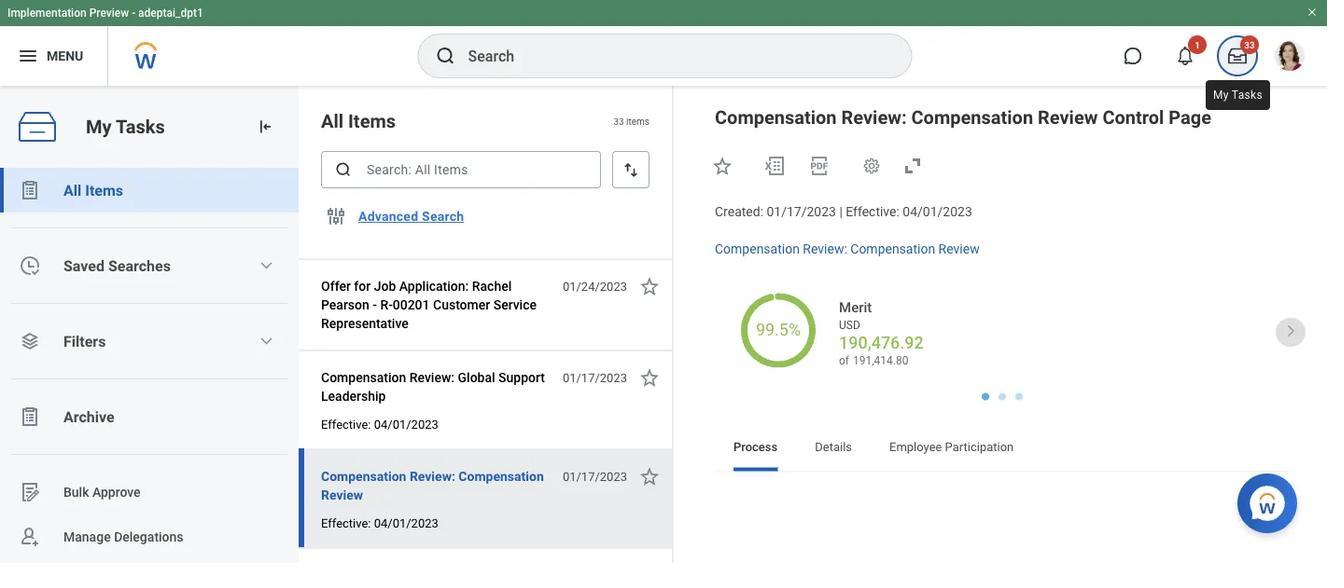 Task type: describe. For each thing, give the bounding box(es) containing it.
review inside button
[[321, 488, 363, 503]]

support
[[499, 370, 545, 385]]

customer
[[433, 297, 490, 313]]

clipboard image
[[19, 406, 41, 428]]

details
[[815, 441, 852, 455]]

clipboard image
[[19, 179, 41, 202]]

effective: for compensation review: compensation review
[[321, 517, 371, 531]]

advanced
[[358, 209, 418, 224]]

application:
[[399, 279, 469, 294]]

menu
[[47, 48, 83, 64]]

merit
[[839, 299, 872, 315]]

33 for 33
[[1244, 39, 1255, 50]]

close environment banner image
[[1307, 7, 1318, 18]]

compensation inside compensation review: global support leadership
[[321, 370, 406, 385]]

participation
[[945, 441, 1014, 455]]

global
[[458, 370, 495, 385]]

item list element
[[299, 86, 674, 564]]

33 items
[[614, 116, 650, 127]]

manage delegations link
[[0, 515, 299, 560]]

my tasks element inside menu 'banner'
[[1212, 35, 1264, 77]]

implementation
[[7, 7, 87, 20]]

items
[[626, 116, 650, 127]]

effective: for compensation review: global support leadership
[[321, 418, 371, 432]]

all items button
[[0, 168, 299, 213]]

0 vertical spatial compensation review: compensation review
[[715, 242, 980, 257]]

Search: All Items text field
[[321, 151, 601, 189]]

1 horizontal spatial review
[[939, 242, 980, 257]]

04/01/2023 for review
[[374, 517, 439, 531]]

compensation review: global support leadership
[[321, 370, 545, 404]]

tab list containing process
[[715, 427, 1290, 472]]

-
[[132, 7, 135, 20]]

archive button
[[0, 395, 299, 440]]

page
[[1169, 106, 1212, 128]]

effective: 04/01/2023 for compensation review: global support leadership
[[321, 418, 439, 432]]

saved
[[63, 257, 104, 275]]

filters button
[[0, 319, 299, 364]]

compensation review: compensation review inside button
[[321, 469, 544, 503]]

filters
[[63, 333, 106, 350]]

profile logan mcneil image
[[1275, 41, 1305, 75]]

list containing all items
[[0, 168, 299, 560]]

0 horizontal spatial tasks
[[116, 116, 165, 138]]

1 vertical spatial my
[[86, 116, 112, 138]]

Search Workday  search field
[[468, 35, 873, 77]]

menu banner
[[0, 0, 1327, 86]]

190,476.92
[[839, 333, 924, 353]]

compensation review: global support leadership button
[[321, 367, 553, 408]]

01/17/2023 for compensation review: global support leadership
[[563, 371, 627, 385]]

approve
[[92, 485, 141, 500]]

merit usd 190,476.92 of 191,414.80
[[839, 299, 924, 367]]

0 horizontal spatial search image
[[334, 161, 353, 179]]

view printable version (pdf) image
[[808, 155, 831, 177]]

review: up gear image
[[841, 106, 907, 128]]

bulk approve link
[[0, 470, 299, 515]]

notifications large image
[[1176, 47, 1195, 65]]

0 vertical spatial effective:
[[846, 204, 900, 220]]

r-
[[380, 297, 393, 313]]

1
[[1195, 39, 1200, 50]]

user plus image
[[19, 526, 41, 549]]

advanced search
[[358, 209, 464, 224]]

pearson
[[321, 297, 369, 313]]

offer for job application: rachel pearson ‎- r-00201 customer service representative
[[321, 279, 537, 331]]

191,414.80
[[853, 354, 909, 367]]

1 vertical spatial my tasks
[[86, 116, 165, 138]]

items inside button
[[85, 182, 123, 199]]

adeptai_dpt1
[[138, 7, 203, 20]]

menu button
[[0, 26, 108, 86]]

99.5%
[[756, 320, 801, 340]]

delegations
[[114, 530, 184, 545]]

rename image
[[19, 482, 41, 504]]

transformation import image
[[256, 118, 274, 136]]

employee
[[890, 441, 942, 455]]

fullscreen image
[[902, 155, 924, 177]]

tasks inside tooltip
[[1232, 89, 1263, 102]]

service
[[493, 297, 537, 313]]

archive
[[63, 408, 114, 426]]

saved searches button
[[0, 244, 299, 288]]

gear image
[[862, 157, 881, 175]]

employee participation
[[890, 441, 1014, 455]]

clock check image
[[19, 255, 41, 277]]

created:
[[715, 204, 764, 220]]

justify image
[[17, 45, 39, 67]]



Task type: locate. For each thing, give the bounding box(es) containing it.
my tasks element containing my tasks
[[0, 86, 299, 564]]

all
[[321, 110, 344, 132], [63, 182, 81, 199]]

1 vertical spatial all items
[[63, 182, 123, 199]]

1 horizontal spatial my
[[1213, 89, 1229, 102]]

33 inside button
[[1244, 39, 1255, 50]]

sort image
[[622, 161, 640, 179]]

0 vertical spatial effective: 04/01/2023
[[321, 418, 439, 432]]

1 vertical spatial tasks
[[116, 116, 165, 138]]

33 button
[[1217, 35, 1259, 77]]

1 button
[[1165, 35, 1207, 77]]

review:
[[841, 106, 907, 128], [803, 242, 847, 257], [410, 370, 455, 385], [410, 469, 455, 484]]

all inside all items button
[[63, 182, 81, 199]]

0 horizontal spatial all items
[[63, 182, 123, 199]]

0 vertical spatial my
[[1213, 89, 1229, 102]]

1 vertical spatial effective: 04/01/2023
[[321, 517, 439, 531]]

search image inside menu 'banner'
[[434, 45, 457, 67]]

review: inside compensation review: global support leadership
[[410, 370, 455, 385]]

0 horizontal spatial all
[[63, 182, 81, 199]]

items
[[348, 110, 396, 132], [85, 182, 123, 199]]

next item image
[[1276, 318, 1306, 345]]

2 vertical spatial effective:
[[321, 517, 371, 531]]

all right transformation import image
[[321, 110, 344, 132]]

04/01/2023 down compensation review: global support leadership
[[374, 418, 439, 432]]

my tasks element containing 33
[[1212, 35, 1264, 77]]

implementation preview -   adeptai_dpt1
[[7, 7, 203, 20]]

1 vertical spatial effective:
[[321, 418, 371, 432]]

0 vertical spatial 01/17/2023
[[767, 204, 836, 220]]

effective: 04/01/2023 down leadership
[[321, 418, 439, 432]]

1 vertical spatial items
[[85, 182, 123, 199]]

‎-
[[373, 297, 377, 313]]

saved searches
[[63, 257, 171, 275]]

1 horizontal spatial list
[[734, 487, 1271, 564]]

0 vertical spatial items
[[348, 110, 396, 132]]

offer
[[321, 279, 351, 294]]

effective: 04/01/2023 for compensation review: compensation review
[[321, 517, 439, 531]]

0 horizontal spatial 33
[[614, 116, 624, 127]]

star image
[[711, 155, 734, 177], [638, 275, 661, 298], [638, 367, 661, 389], [638, 466, 661, 488]]

all inside the item list element
[[321, 110, 344, 132]]

search image
[[434, 45, 457, 67], [334, 161, 353, 179]]

my tasks tooltip
[[1202, 77, 1274, 114]]

1 chevron down image from the top
[[259, 259, 274, 273]]

tasks up all items button
[[116, 116, 165, 138]]

usd
[[839, 319, 860, 332]]

all items inside the item list element
[[321, 110, 396, 132]]

0 vertical spatial 33
[[1244, 39, 1255, 50]]

review
[[1038, 106, 1098, 128], [939, 242, 980, 257], [321, 488, 363, 503]]

advanced search button
[[351, 198, 472, 235]]

my tasks inside tooltip
[[1213, 89, 1263, 102]]

0 horizontal spatial my tasks
[[86, 116, 165, 138]]

searches
[[108, 257, 171, 275]]

0 vertical spatial tasks
[[1232, 89, 1263, 102]]

33 inside the item list element
[[614, 116, 624, 127]]

search
[[422, 209, 464, 224]]

00201
[[393, 297, 430, 313]]

rachel
[[472, 279, 512, 294]]

representative
[[321, 316, 409, 331]]

1 horizontal spatial all items
[[321, 110, 396, 132]]

tasks
[[1232, 89, 1263, 102], [116, 116, 165, 138]]

chevron down image
[[259, 259, 274, 273], [259, 334, 274, 349]]

control
[[1103, 106, 1164, 128]]

tab list
[[715, 427, 1290, 472]]

chevron down image for filters
[[259, 334, 274, 349]]

my tasks down 33 button
[[1213, 89, 1263, 102]]

preview
[[89, 7, 129, 20]]

01/17/2023
[[767, 204, 836, 220], [563, 371, 627, 385], [563, 470, 627, 484]]

01/17/2023 for compensation review: compensation review
[[563, 470, 627, 484]]

1 horizontal spatial tasks
[[1232, 89, 1263, 102]]

compensation review: compensation review link
[[715, 238, 980, 257]]

0 horizontal spatial items
[[85, 182, 123, 199]]

04/01/2023 down fullscreen 'icon' on the top of the page
[[903, 204, 972, 220]]

04/01/2023 for support
[[374, 418, 439, 432]]

1 vertical spatial compensation review: compensation review
[[321, 469, 544, 503]]

bulk
[[63, 485, 89, 500]]

1 horizontal spatial all
[[321, 110, 344, 132]]

inbox large image
[[1228, 47, 1247, 65]]

export to excel image
[[764, 155, 786, 177]]

leadership
[[321, 389, 386, 404]]

2 vertical spatial 01/17/2023
[[563, 470, 627, 484]]

1 horizontal spatial compensation review: compensation review
[[715, 242, 980, 257]]

review: left global
[[410, 370, 455, 385]]

1 vertical spatial my tasks element
[[0, 86, 299, 564]]

0 vertical spatial all
[[321, 110, 344, 132]]

my down inbox large image on the right
[[1213, 89, 1229, 102]]

1 vertical spatial all
[[63, 182, 81, 199]]

1 vertical spatial 04/01/2023
[[374, 418, 439, 432]]

effective: 04/01/2023 down "compensation review: compensation review" button
[[321, 517, 439, 531]]

0 horizontal spatial review
[[321, 488, 363, 503]]

my tasks up all items button
[[86, 116, 165, 138]]

1 vertical spatial 33
[[614, 116, 624, 127]]

all right clipboard icon
[[63, 182, 81, 199]]

tasks down 33 button
[[1232, 89, 1263, 102]]

0 vertical spatial review
[[1038, 106, 1098, 128]]

job
[[374, 279, 396, 294]]

review: down |
[[803, 242, 847, 257]]

review: down compensation review: global support leadership button
[[410, 469, 455, 484]]

04/01/2023
[[903, 204, 972, 220], [374, 418, 439, 432], [374, 517, 439, 531]]

my tasks element
[[1212, 35, 1264, 77], [0, 86, 299, 564]]

33
[[1244, 39, 1255, 50], [614, 116, 624, 127]]

all items inside button
[[63, 182, 123, 199]]

1 horizontal spatial items
[[348, 110, 396, 132]]

0 horizontal spatial compensation review: compensation review
[[321, 469, 544, 503]]

1 effective: 04/01/2023 from the top
[[321, 418, 439, 432]]

list
[[0, 168, 299, 560], [734, 487, 1271, 564]]

2 chevron down image from the top
[[259, 334, 274, 349]]

1 horizontal spatial 33
[[1244, 39, 1255, 50]]

0 vertical spatial my tasks element
[[1212, 35, 1264, 77]]

process
[[734, 441, 778, 455]]

2 vertical spatial 04/01/2023
[[374, 517, 439, 531]]

1 vertical spatial chevron down image
[[259, 334, 274, 349]]

1 horizontal spatial my tasks
[[1213, 89, 1263, 102]]

0 horizontal spatial list
[[0, 168, 299, 560]]

2 horizontal spatial review
[[1038, 106, 1098, 128]]

all items
[[321, 110, 396, 132], [63, 182, 123, 199]]

manage delegations
[[63, 530, 184, 545]]

0 vertical spatial my tasks
[[1213, 89, 1263, 102]]

effective: 04/01/2023
[[321, 418, 439, 432], [321, 517, 439, 531]]

0 vertical spatial 04/01/2023
[[903, 204, 972, 220]]

bulk approve
[[63, 485, 141, 500]]

chevron down image inside saved searches dropdown button
[[259, 259, 274, 273]]

created: 01/17/2023 | effective: 04/01/2023
[[715, 204, 972, 220]]

my
[[1213, 89, 1229, 102], [86, 116, 112, 138]]

compensation review: compensation review button
[[321, 466, 553, 507]]

items inside the item list element
[[348, 110, 396, 132]]

review: inside "compensation review: compensation review" button
[[410, 469, 455, 484]]

configure image
[[325, 205, 347, 228]]

2 effective: 04/01/2023 from the top
[[321, 517, 439, 531]]

0 vertical spatial all items
[[321, 110, 396, 132]]

0 vertical spatial chevron down image
[[259, 259, 274, 273]]

of
[[839, 354, 849, 367]]

compensation
[[715, 106, 837, 128], [911, 106, 1033, 128], [715, 242, 800, 257], [851, 242, 935, 257], [321, 370, 406, 385], [321, 469, 406, 484], [459, 469, 544, 484]]

effective:
[[846, 204, 900, 220], [321, 418, 371, 432], [321, 517, 371, 531]]

my inside tooltip
[[1213, 89, 1229, 102]]

compensation review: compensation review control page
[[715, 106, 1212, 128]]

33 for 33 items
[[614, 116, 624, 127]]

0 vertical spatial search image
[[434, 45, 457, 67]]

review: inside "compensation review: compensation review" link
[[803, 242, 847, 257]]

1 vertical spatial 01/17/2023
[[563, 371, 627, 385]]

0 horizontal spatial my
[[86, 116, 112, 138]]

for
[[354, 279, 371, 294]]

perspective image
[[19, 330, 41, 353]]

chevron down image for saved searches
[[259, 259, 274, 273]]

1 horizontal spatial my tasks element
[[1212, 35, 1264, 77]]

04/01/2023 down "compensation review: compensation review" button
[[374, 517, 439, 531]]

my tasks
[[1213, 89, 1263, 102], [86, 116, 165, 138]]

33 left "profile logan mcneil" "image"
[[1244, 39, 1255, 50]]

33 left items
[[614, 116, 624, 127]]

1 horizontal spatial search image
[[434, 45, 457, 67]]

manage
[[63, 530, 111, 545]]

my up all items button
[[86, 116, 112, 138]]

01/24/2023
[[563, 280, 627, 294]]

1 vertical spatial search image
[[334, 161, 353, 179]]

2 vertical spatial review
[[321, 488, 363, 503]]

|
[[839, 204, 843, 220]]

1 vertical spatial review
[[939, 242, 980, 257]]

offer for job application: rachel pearson ‎- r-00201 customer service representative button
[[321, 275, 553, 335]]

0 horizontal spatial my tasks element
[[0, 86, 299, 564]]

compensation review: compensation review
[[715, 242, 980, 257], [321, 469, 544, 503]]



Task type: vqa. For each thing, say whether or not it's contained in the screenshot.
COMPENSATION REVIEW: COMPENSATION REVIEW in BUTTON
yes



